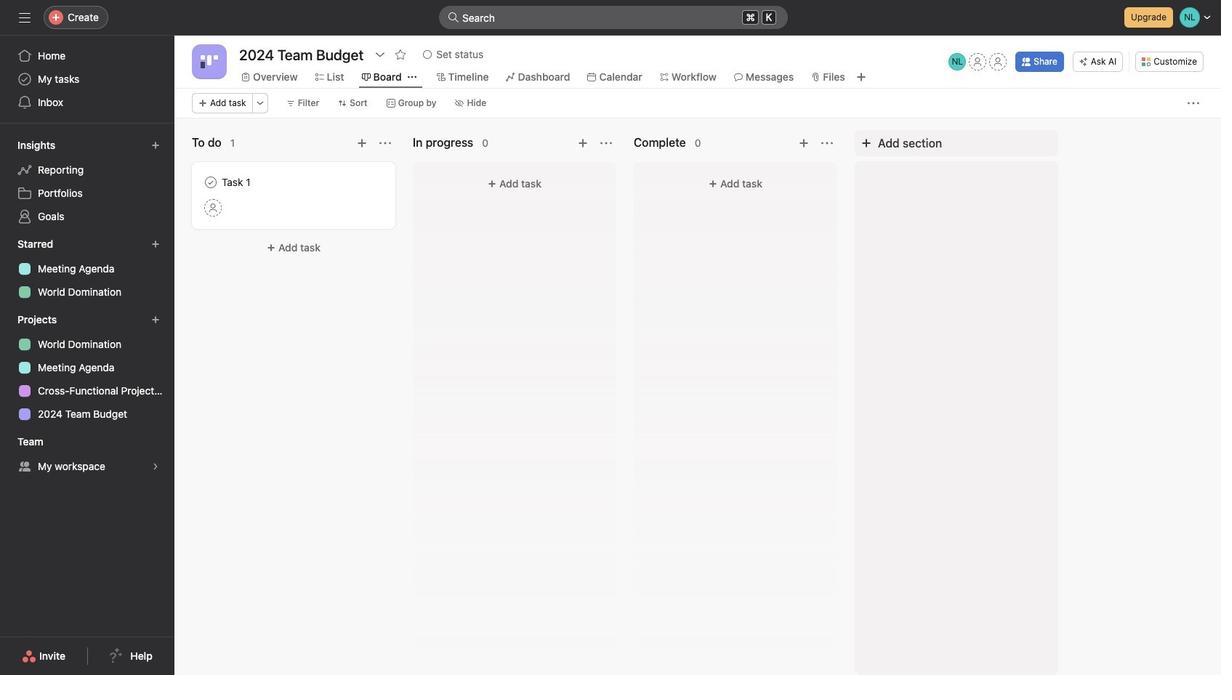 Task type: vqa. For each thing, say whether or not it's contained in the screenshot.
New project or portfolio image
yes



Task type: describe. For each thing, give the bounding box(es) containing it.
show options image
[[375, 49, 386, 60]]

Search tasks, projects, and more text field
[[439, 6, 788, 29]]

global element
[[0, 36, 175, 123]]

more section actions image for add task image on the right of the page
[[822, 137, 833, 149]]

manage project members image
[[949, 53, 966, 71]]

mark complete image
[[202, 174, 220, 191]]

tab actions image
[[408, 73, 416, 81]]

1 add task image from the left
[[356, 137, 368, 149]]

see details, my workspace image
[[151, 462, 160, 471]]

more section actions image for first add task icon from the right
[[601, 137, 612, 149]]

Mark complete checkbox
[[202, 174, 220, 191]]

more actions image
[[1188, 97, 1200, 109]]

add items to starred image
[[151, 240, 160, 249]]

add to starred image
[[395, 49, 407, 60]]

insights element
[[0, 132, 175, 231]]

2 add task image from the left
[[577, 137, 589, 149]]



Task type: locate. For each thing, give the bounding box(es) containing it.
teams element
[[0, 429, 175, 481]]

board image
[[201, 53, 218, 71]]

2 more section actions image from the left
[[601, 137, 612, 149]]

2 horizontal spatial more section actions image
[[822, 137, 833, 149]]

new insights image
[[151, 141, 160, 150]]

1 more section actions image from the left
[[380, 137, 391, 149]]

starred element
[[0, 231, 175, 307]]

more actions image
[[256, 99, 264, 108]]

hide sidebar image
[[19, 12, 31, 23]]

3 more section actions image from the left
[[822, 137, 833, 149]]

None field
[[439, 6, 788, 29]]

0 horizontal spatial add task image
[[356, 137, 368, 149]]

more section actions image for first add task icon from the left
[[380, 137, 391, 149]]

new project or portfolio image
[[151, 316, 160, 324]]

1 horizontal spatial more section actions image
[[601, 137, 612, 149]]

add task image
[[356, 137, 368, 149], [577, 137, 589, 149]]

1 horizontal spatial add task image
[[577, 137, 589, 149]]

prominent image
[[448, 12, 460, 23]]

0 horizontal spatial more section actions image
[[380, 137, 391, 149]]

more section actions image
[[380, 137, 391, 149], [601, 137, 612, 149], [822, 137, 833, 149]]

add tab image
[[856, 71, 867, 83]]

projects element
[[0, 307, 175, 429]]

None text field
[[236, 41, 367, 68]]

add task image
[[798, 137, 810, 149]]



